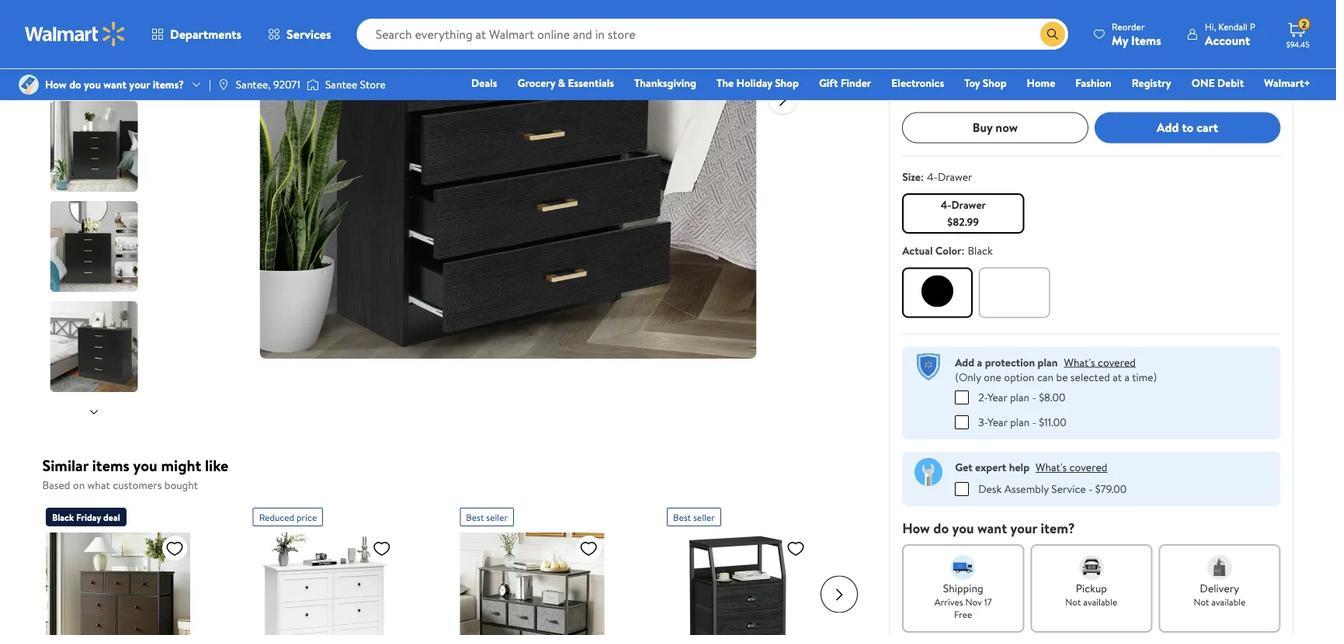 Task type: describe. For each thing, give the bounding box(es) containing it.
departments
[[170, 26, 242, 43]]

shipping
[[944, 581, 984, 596]]

year for 3-
[[988, 415, 1008, 430]]

hi,
[[1205, 20, 1217, 33]]

how for how do you want your item?
[[903, 519, 930, 538]]

electronics
[[892, 75, 945, 90]]

bought
[[164, 478, 198, 493]]

reduced
[[259, 510, 294, 524]]

walmart image
[[25, 22, 126, 47]]

681 reviews link
[[970, 23, 1019, 36]]

delivery
[[1201, 581, 1240, 596]]

deals
[[472, 75, 498, 90]]

assembly
[[1005, 481, 1049, 497]]

Walmart Site-Wide search field
[[357, 19, 1069, 50]]

expert
[[976, 460, 1007, 475]]

1 horizontal spatial a
[[1125, 369, 1130, 384]]

holiday
[[737, 75, 773, 90]]

grocery & essentials
[[518, 75, 614, 90]]

legal information image
[[1021, 84, 1033, 97]]

electronics link
[[885, 75, 952, 91]]

actual
[[903, 243, 933, 258]]

color
[[936, 243, 962, 258]]

walmart+
[[1265, 75, 1311, 90]]

santee
[[325, 77, 358, 92]]

the holiday shop link
[[710, 75, 806, 91]]

add a protection plan what's covered (only one option can be selected at a time)
[[956, 354, 1157, 384]]

you for how do you want your item?
[[953, 519, 974, 538]]

how do you want your items?
[[45, 77, 184, 92]]

0 horizontal spatial a
[[978, 354, 983, 370]]

thanksgiving link
[[628, 75, 704, 91]]

learn more about strikethrough prices image
[[1058, 62, 1070, 75]]

0 vertical spatial $82.99
[[951, 49, 1014, 80]]

deals link
[[465, 75, 505, 91]]

add to cart
[[1157, 119, 1219, 136]]

pickup not available
[[1066, 581, 1118, 608]]

next slide for similar items you might like list image
[[821, 576, 858, 613]]

dressers for bedroom, heavy duty 4-drawer wood chest of drawers, modern storage bedroom chest for kids room, black vertical storage cabinet for bathroom, closet, entryway, hallway, nursery, l2027 - image 4 of 10 image
[[50, 201, 141, 292]]

0 vertical spatial drawer
[[938, 169, 973, 184]]

when
[[926, 84, 947, 97]]

my
[[1112, 31, 1129, 49]]

$199.99
[[1021, 61, 1055, 76]]

in_home_installation logo image
[[915, 458, 943, 486]]

want for item?
[[978, 519, 1008, 538]]

customers
[[113, 478, 162, 493]]

purchased
[[949, 84, 991, 97]]

nov
[[966, 595, 983, 608]]

|
[[209, 77, 211, 92]]

2-Year plan - $8.00 checkbox
[[956, 391, 969, 404]]

similar items you might like based on what customers bought
[[42, 455, 229, 493]]

Desk Assembly Service - $79.00 checkbox
[[956, 482, 969, 496]]

finder
[[841, 75, 872, 90]]

account
[[1205, 31, 1251, 49]]

- for $11.00
[[1033, 415, 1037, 430]]

(only
[[956, 369, 982, 384]]

actual color : black
[[903, 243, 993, 258]]

selected
[[1071, 369, 1111, 384]]

desk assembly service - $79.00
[[979, 481, 1127, 497]]

friday
[[76, 510, 101, 524]]

1 vertical spatial black
[[52, 510, 74, 524]]

walmart+ link
[[1258, 75, 1318, 91]]

might
[[161, 455, 201, 477]]

add to cart button
[[1095, 112, 1281, 143]]

(3.7)
[[952, 23, 970, 36]]

size list
[[900, 190, 1284, 237]]

do for how do you want your items?
[[69, 77, 81, 92]]

cart
[[1197, 119, 1219, 136]]

intent image for delivery image
[[1208, 555, 1233, 580]]

one debit
[[1192, 75, 1245, 90]]

option
[[1005, 369, 1035, 384]]

home link
[[1020, 75, 1063, 91]]

gift
[[819, 75, 838, 90]]

the holiday shop
[[717, 75, 799, 90]]

price
[[296, 510, 317, 524]]

- for $79.00
[[1089, 481, 1093, 497]]

at
[[1113, 369, 1123, 384]]

how for how do you want your items?
[[45, 77, 67, 92]]

best for dresser for bedroom tv stand with storage entertainment center dresser with 5 fabric drawers with open storage shelf for bedroom living room hallway image
[[466, 510, 484, 524]]

0 vertical spatial :
[[921, 169, 924, 184]]

desk
[[979, 481, 1002, 497]]

kendall
[[1219, 20, 1248, 33]]

reduced price
[[259, 510, 317, 524]]

2-
[[979, 390, 988, 405]]

online
[[993, 84, 1017, 97]]

add to favorites list, dresser for bedroom tv stand with storage entertainment center dresser with 5 fabric drawers with open storage shelf for bedroom living room hallway image
[[579, 539, 598, 558]]

search icon image
[[1047, 28, 1059, 40]]

deal
[[103, 510, 120, 524]]

arrives
[[935, 595, 964, 608]]

service
[[1052, 481, 1086, 497]]

grocery
[[518, 75, 556, 90]]

shipping arrives nov 17 free
[[935, 581, 992, 621]]

your for items?
[[129, 77, 150, 92]]

2 shop from the left
[[983, 75, 1007, 90]]

gift finder
[[819, 75, 872, 90]]

&
[[558, 75, 566, 90]]

be
[[1057, 369, 1068, 384]]



Task type: locate. For each thing, give the bounding box(es) containing it.
get
[[956, 460, 973, 475]]

black left friday
[[52, 510, 74, 524]]

 image for santee store
[[307, 77, 319, 92]]

1 vertical spatial drawer
[[952, 197, 986, 212]]

 image for santee, 92071
[[217, 78, 230, 91]]

product group containing black friday deal
[[45, 501, 218, 635]]

1 vertical spatial you
[[133, 455, 157, 477]]

covered inside the "add a protection plan what's covered (only one option can be selected at a time)"
[[1098, 354, 1136, 370]]

do for how do you want your item?
[[934, 519, 949, 538]]

- for $8.00
[[1033, 390, 1037, 405]]

3-
[[979, 415, 988, 430]]

0 horizontal spatial best
[[466, 510, 484, 524]]

a
[[978, 354, 983, 370], [1125, 369, 1130, 384]]

1 horizontal spatial  image
[[217, 78, 230, 91]]

next media item image
[[774, 90, 793, 109]]

1 vertical spatial 4-
[[941, 197, 952, 212]]

add to favorites list, reahome 9 drawers dresser, chest of drawers fabric dressers with leather finish for adult dressers for bedroom brown image
[[165, 539, 184, 558]]

$82.99 inside 4-drawer $82.99
[[948, 214, 980, 229]]

1 horizontal spatial available
[[1212, 595, 1246, 608]]

what's covered button for get expert help
[[1036, 460, 1108, 475]]

add left one
[[956, 354, 975, 370]]

4 product group from the left
[[667, 501, 840, 635]]

0 vertical spatial covered
[[1098, 354, 1136, 370]]

your left items?
[[129, 77, 150, 92]]

0 vertical spatial you
[[84, 77, 101, 92]]

1 vertical spatial plan
[[1010, 390, 1030, 405]]

what's covered button
[[1065, 354, 1136, 370], [1036, 460, 1108, 475]]

year down 2-year plan - $8.00
[[988, 415, 1008, 430]]

seller for furnulem classic nightstand with 3 drawers, fabric dresser organizer vertical storage tower, stable bedroom end table with open shelf, black oak image
[[693, 510, 715, 524]]

2 horizontal spatial  image
[[307, 77, 319, 92]]

plan down 2-year plan - $8.00
[[1011, 415, 1030, 430]]

0 vertical spatial black
[[968, 243, 993, 258]]

1 vertical spatial $82.99
[[948, 214, 980, 229]]

1 horizontal spatial want
[[978, 519, 1008, 538]]

black right color
[[968, 243, 993, 258]]

3 product group from the left
[[460, 501, 633, 635]]

not for delivery
[[1194, 595, 1210, 608]]

hi, kendall p account
[[1205, 20, 1256, 49]]

add to favorites list, homfa 6 drawer double dresser white, wood storage cabinet for living room, chest of drawers for bedroom image
[[372, 539, 391, 558]]

want left items?
[[104, 77, 127, 92]]

your for item?
[[1011, 519, 1038, 538]]

add to favorites list, furnulem classic nightstand with 3 drawers, fabric dresser organizer vertical storage tower, stable bedroom end table with open shelf, black oak image
[[786, 539, 805, 558]]

covered right the be
[[1098, 354, 1136, 370]]

free
[[955, 608, 973, 621]]

3-Year plan - $11.00 checkbox
[[956, 415, 969, 429]]

1 vertical spatial do
[[934, 519, 949, 538]]

1 vertical spatial year
[[988, 415, 1008, 430]]

681
[[973, 23, 987, 36]]

1 vertical spatial -
[[1033, 415, 1037, 430]]

$94.45
[[1287, 39, 1310, 49]]

items?
[[153, 77, 184, 92]]

seller up dresser for bedroom tv stand with storage entertainment center dresser with 5 fabric drawers with open storage shelf for bedroom living room hallway image
[[486, 510, 508, 524]]

year for 2-
[[988, 390, 1008, 405]]

92071
[[273, 77, 301, 92]]

1 product group from the left
[[45, 501, 218, 635]]

0 horizontal spatial black
[[52, 510, 74, 524]]

not for pickup
[[1066, 595, 1082, 608]]

size : 4-drawer
[[903, 169, 973, 184]]

0 horizontal spatial you
[[84, 77, 101, 92]]

based
[[42, 478, 70, 493]]

0 vertical spatial 4-
[[927, 169, 938, 184]]

- left $8.00
[[1033, 390, 1037, 405]]

services
[[287, 26, 331, 43]]

reviews
[[989, 23, 1019, 36]]

add for add to cart
[[1157, 119, 1180, 136]]

debit
[[1218, 75, 1245, 90]]

0 horizontal spatial best seller
[[466, 510, 508, 524]]

you
[[84, 77, 101, 92], [133, 455, 157, 477], [953, 519, 974, 538]]

1 vertical spatial what's covered button
[[1036, 460, 1108, 475]]

intent image for shipping image
[[951, 555, 976, 580]]

0 horizontal spatial available
[[1084, 595, 1118, 608]]

best seller for dresser for bedroom tv stand with storage entertainment center dresser with 5 fabric drawers with open storage shelf for bedroom living room hallway image
[[466, 510, 508, 524]]

one
[[984, 369, 1002, 384]]

dressers for bedroom, heavy duty 4-drawer wood chest of drawers, modern storage bedroom chest for kids room, black vertical storage cabinet for bathroom, closet, entryway, hallway, nursery, l2027 image
[[260, 0, 757, 359]]

2 best seller from the left
[[673, 510, 715, 524]]

a left one
[[978, 354, 983, 370]]

1 vertical spatial covered
[[1070, 460, 1108, 475]]

product group
[[45, 501, 218, 635], [253, 501, 426, 635], [460, 501, 633, 635], [667, 501, 840, 635]]

year
[[988, 390, 1008, 405], [988, 415, 1008, 430]]

how down in_home_installation logo
[[903, 519, 930, 538]]

now
[[903, 49, 946, 80]]

1 horizontal spatial your
[[1011, 519, 1038, 538]]

1 horizontal spatial seller
[[693, 510, 715, 524]]

0 horizontal spatial not
[[1066, 595, 1082, 608]]

size
[[903, 169, 921, 184]]

dressers for bedroom, heavy duty 4-drawer wood chest of drawers, modern storage bedroom chest for kids room, black vertical storage cabinet for bathroom, closet, entryway, hallway, nursery, l2027 - image 2 of 10 image
[[50, 1, 141, 92]]

$82.99 up color
[[948, 214, 980, 229]]

santee,
[[236, 77, 271, 92]]

dressers for bedroom, heavy duty 4-drawer wood chest of drawers, modern storage bedroom chest for kids room, black vertical storage cabinet for bathroom, closet, entryway, hallway, nursery, l2027 - image 3 of 10 image
[[50, 101, 141, 192]]

you up customers on the left bottom
[[133, 455, 157, 477]]

can
[[1038, 369, 1054, 384]]

1 horizontal spatial :
[[962, 243, 965, 258]]

plan right option
[[1038, 354, 1058, 370]]

want for items?
[[104, 77, 127, 92]]

0 vertical spatial plan
[[1038, 354, 1058, 370]]

seller for dresser for bedroom tv stand with storage entertainment center dresser with 5 fabric drawers with open storage shelf for bedroom living room hallway image
[[486, 510, 508, 524]]

now $82.99
[[903, 49, 1014, 80]]

buy now button
[[903, 112, 1089, 143]]

: up actual
[[921, 169, 924, 184]]

plan for $8.00
[[1010, 390, 1030, 405]]

what
[[87, 478, 110, 493]]

delivery not available
[[1194, 581, 1246, 608]]

product group containing reduced price
[[253, 501, 426, 635]]

thanksgiving
[[635, 75, 697, 90]]

not inside delivery not available
[[1194, 595, 1210, 608]]

- left $11.00
[[1033, 415, 1037, 430]]

$82.99 up purchased
[[951, 49, 1014, 80]]

1 horizontal spatial do
[[934, 519, 949, 538]]

1 horizontal spatial add
[[1157, 119, 1180, 136]]

you for similar items you might like based on what customers bought
[[133, 455, 157, 477]]

plan for $11.00
[[1011, 415, 1030, 430]]

- left $79.00
[[1089, 481, 1093, 497]]

furnulem classic nightstand with 3 drawers, fabric dresser organizer vertical storage tower, stable bedroom end table with open shelf, black oak image
[[667, 532, 811, 635]]

1 available from the left
[[1084, 595, 1118, 608]]

toy
[[965, 75, 981, 90]]

0 vertical spatial want
[[104, 77, 127, 92]]

not down intent image for delivery at the right of page
[[1194, 595, 1210, 608]]

like
[[205, 455, 229, 477]]

2 horizontal spatial you
[[953, 519, 974, 538]]

registry link
[[1125, 75, 1179, 91]]

0 horizontal spatial  image
[[19, 75, 39, 95]]

2 vertical spatial plan
[[1011, 415, 1030, 430]]

drawer
[[938, 169, 973, 184], [952, 197, 986, 212]]

best seller for furnulem classic nightstand with 3 drawers, fabric dresser organizer vertical storage tower, stable bedroom end table with open shelf, black oak image
[[673, 510, 715, 524]]

4-drawer $82.99
[[941, 197, 986, 229]]

you for how do you want your items?
[[84, 77, 101, 92]]

0 vertical spatial your
[[129, 77, 150, 92]]

intent image for pickup image
[[1080, 555, 1104, 580]]

0 horizontal spatial how
[[45, 77, 67, 92]]

on
[[73, 478, 85, 493]]

add inside the "add a protection plan what's covered (only one option can be selected at a time)"
[[956, 354, 975, 370]]

how do you want your item?
[[903, 519, 1076, 538]]

reorder my items
[[1112, 20, 1162, 49]]

1 vertical spatial want
[[978, 519, 1008, 538]]

2 seller from the left
[[693, 510, 715, 524]]

do down the walmart "image"
[[69, 77, 81, 92]]

0 vertical spatial how
[[45, 77, 67, 92]]

1 best seller from the left
[[466, 510, 508, 524]]

4- inside 4-drawer $82.99
[[941, 197, 952, 212]]

1 horizontal spatial shop
[[983, 75, 1007, 90]]

1 horizontal spatial not
[[1194, 595, 1210, 608]]

next image image
[[88, 406, 100, 419]]

2 vertical spatial you
[[953, 519, 974, 538]]

price
[[903, 84, 923, 97]]

add left to
[[1157, 119, 1180, 136]]

1 vertical spatial add
[[956, 354, 975, 370]]

now
[[996, 119, 1018, 136]]

fashion link
[[1069, 75, 1119, 91]]

available for delivery
[[1212, 595, 1246, 608]]

 image
[[19, 75, 39, 95], [307, 77, 319, 92], [217, 78, 230, 91]]

2 product group from the left
[[253, 501, 426, 635]]

drawer down size : 4-drawer
[[952, 197, 986, 212]]

not down intent image for pickup
[[1066, 595, 1082, 608]]

dresser for bedroom tv stand with storage entertainment center dresser with 5 fabric drawers with open storage shelf for bedroom living room hallway image
[[460, 532, 604, 635]]

covered up service
[[1070, 460, 1108, 475]]

1 seller from the left
[[486, 510, 508, 524]]

1 horizontal spatial 4-
[[941, 197, 952, 212]]

your
[[129, 77, 150, 92], [1011, 519, 1038, 538]]

year down one
[[988, 390, 1008, 405]]

items
[[1132, 31, 1162, 49]]

do down in_home_installation logo
[[934, 519, 949, 538]]

actual color list
[[900, 264, 1284, 321]]

santee store
[[325, 77, 386, 92]]

2-year plan - $8.00
[[979, 390, 1066, 405]]

p
[[1250, 20, 1256, 33]]

: down 4-drawer $82.99
[[962, 243, 965, 258]]

3-year plan - $11.00
[[979, 415, 1067, 430]]

0 vertical spatial what's
[[1065, 354, 1096, 370]]

available down intent image for pickup
[[1084, 595, 1118, 608]]

best
[[466, 510, 484, 524], [673, 510, 691, 524]]

protection
[[985, 354, 1036, 370]]

available down intent image for delivery at the right of page
[[1212, 595, 1246, 608]]

2
[[1302, 18, 1307, 31]]

0 horizontal spatial do
[[69, 77, 81, 92]]

0 vertical spatial add
[[1157, 119, 1180, 136]]

1 vertical spatial how
[[903, 519, 930, 538]]

time)
[[1133, 369, 1157, 384]]

0 horizontal spatial want
[[104, 77, 127, 92]]

17
[[985, 595, 992, 608]]

0 vertical spatial year
[[988, 390, 1008, 405]]

1 vertical spatial what's
[[1036, 460, 1067, 475]]

what's
[[1065, 354, 1096, 370], [1036, 460, 1067, 475]]

1 not from the left
[[1066, 595, 1082, 608]]

4-
[[927, 169, 938, 184], [941, 197, 952, 212]]

0 vertical spatial what's covered button
[[1065, 354, 1136, 370]]

1 horizontal spatial you
[[133, 455, 157, 477]]

seller up furnulem classic nightstand with 3 drawers, fabric dresser organizer vertical storage tower, stable bedroom end table with open shelf, black oak image
[[693, 510, 715, 524]]

fashion
[[1076, 75, 1112, 90]]

1 horizontal spatial how
[[903, 519, 930, 538]]

2 not from the left
[[1194, 595, 1210, 608]]

available inside the pickup not available
[[1084, 595, 1118, 608]]

$79.00
[[1096, 481, 1127, 497]]

home
[[1027, 75, 1056, 90]]

santee, 92071
[[236, 77, 301, 92]]

1 horizontal spatial black
[[968, 243, 993, 258]]

$82.99
[[951, 49, 1014, 80], [948, 214, 980, 229]]

 image down the walmart "image"
[[19, 75, 39, 95]]

2 vertical spatial -
[[1089, 481, 1093, 497]]

the
[[717, 75, 734, 90]]

 image right 92071
[[307, 77, 319, 92]]

 image right | at the top of page
[[217, 78, 230, 91]]

0 horizontal spatial :
[[921, 169, 924, 184]]

Search search field
[[357, 19, 1069, 50]]

plan down option
[[1010, 390, 1030, 405]]

4- right size
[[927, 169, 938, 184]]

drawer up 4-drawer $82.99
[[938, 169, 973, 184]]

what's up desk assembly service - $79.00
[[1036, 460, 1067, 475]]

toy shop link
[[958, 75, 1014, 91]]

0 horizontal spatial shop
[[775, 75, 799, 90]]

0 horizontal spatial seller
[[486, 510, 508, 524]]

0 horizontal spatial add
[[956, 354, 975, 370]]

1 horizontal spatial best seller
[[673, 510, 715, 524]]

available inside delivery not available
[[1212, 595, 1246, 608]]

best for furnulem classic nightstand with 3 drawers, fabric dresser organizer vertical storage tower, stable bedroom end table with open shelf, black oak image
[[673, 510, 691, 524]]

reorder
[[1112, 20, 1145, 33]]

departments button
[[138, 16, 255, 53]]

1 shop from the left
[[775, 75, 799, 90]]

a right at
[[1125, 369, 1130, 384]]

2 best from the left
[[673, 510, 691, 524]]

how down the walmart "image"
[[45, 77, 67, 92]]

you up intent image for shipping at bottom right
[[953, 519, 974, 538]]

available for pickup
[[1084, 595, 1118, 608]]

$8.00
[[1039, 390, 1066, 405]]

shop right toy at the top of the page
[[983, 75, 1007, 90]]

want down desk
[[978, 519, 1008, 538]]

you inside similar items you might like based on what customers bought
[[133, 455, 157, 477]]

dressers for bedroom, heavy duty 4-drawer wood chest of drawers, modern storage bedroom chest for kids room, black vertical storage cabinet for bathroom, closet, entryway, hallway, nursery, l2027 - image 5 of 10 image
[[50, 301, 141, 392]]

homfa 6 drawer double dresser white, wood storage cabinet for living room, chest of drawers for bedroom image
[[253, 532, 397, 635]]

black friday deal
[[52, 510, 120, 524]]

 image for how do you want your items?
[[19, 75, 39, 95]]

seller
[[486, 510, 508, 524], [693, 510, 715, 524]]

shop right holiday
[[775, 75, 799, 90]]

drawer inside 4-drawer $82.99
[[952, 197, 986, 212]]

what's covered button for add a protection plan
[[1065, 354, 1136, 370]]

one debit link
[[1185, 75, 1252, 91]]

1 best from the left
[[466, 510, 484, 524]]

1 vertical spatial :
[[962, 243, 965, 258]]

-
[[1033, 390, 1037, 405], [1033, 415, 1037, 430], [1089, 481, 1093, 497]]

not inside the pickup not available
[[1066, 595, 1082, 608]]

similar
[[42, 455, 89, 477]]

:
[[921, 169, 924, 184], [962, 243, 965, 258]]

help
[[1010, 460, 1030, 475]]

your left item?
[[1011, 519, 1038, 538]]

essentials
[[568, 75, 614, 90]]

0 horizontal spatial your
[[129, 77, 150, 92]]

reahome 9 drawers dresser, chest of drawers fabric dressers with leather finish for adult dressers for bedroom brown image
[[45, 532, 190, 635]]

2 available from the left
[[1212, 595, 1246, 608]]

buy
[[973, 119, 993, 136]]

0 vertical spatial do
[[69, 77, 81, 92]]

1 vertical spatial your
[[1011, 519, 1038, 538]]

add for add a protection plan what's covered (only one option can be selected at a time)
[[956, 354, 975, 370]]

0 vertical spatial -
[[1033, 390, 1037, 405]]

registry
[[1132, 75, 1172, 90]]

4- down size : 4-drawer
[[941, 197, 952, 212]]

grocery & essentials link
[[511, 75, 621, 91]]

(3.7) 681 reviews
[[952, 23, 1019, 36]]

store
[[360, 77, 386, 92]]

what's inside the "add a protection plan what's covered (only one option can be selected at a time)"
[[1065, 354, 1096, 370]]

plan inside the "add a protection plan what's covered (only one option can be selected at a time)"
[[1038, 354, 1058, 370]]

what's right the can
[[1065, 354, 1096, 370]]

add inside add to cart button
[[1157, 119, 1180, 136]]

0 horizontal spatial 4-
[[927, 169, 938, 184]]

covered
[[1098, 354, 1136, 370], [1070, 460, 1108, 475]]

do
[[69, 77, 81, 92], [934, 519, 949, 538]]

you down the walmart "image"
[[84, 77, 101, 92]]

one
[[1192, 75, 1215, 90]]

1 horizontal spatial best
[[673, 510, 691, 524]]

wpp logo image
[[915, 353, 943, 381]]



Task type: vqa. For each thing, say whether or not it's contained in the screenshot.
Auto
no



